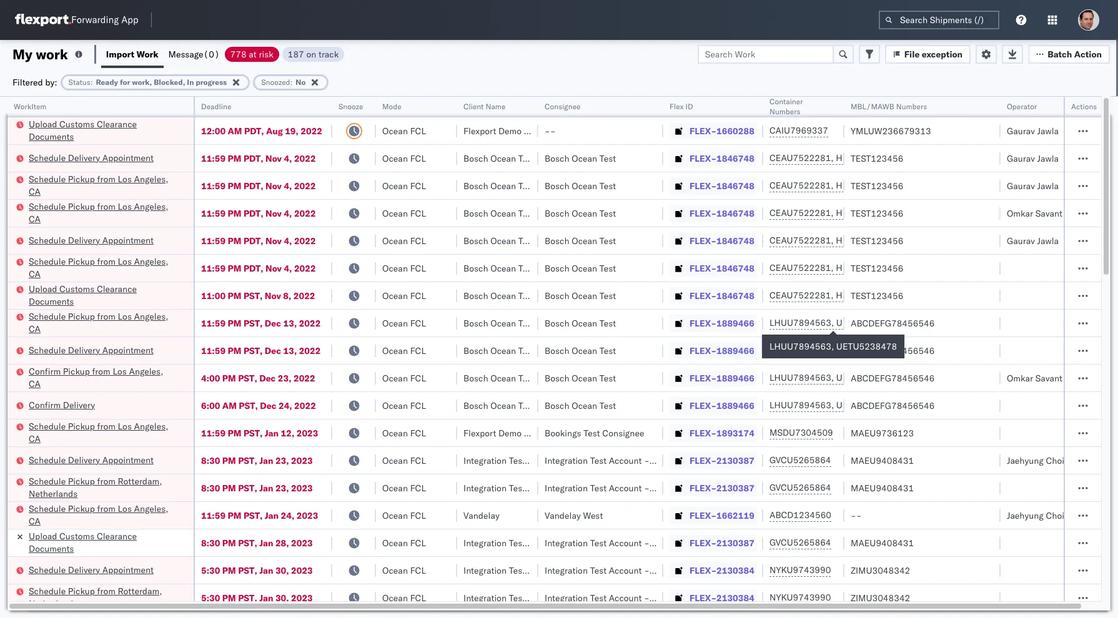 Task type: describe. For each thing, give the bounding box(es) containing it.
mbl/mawb
[[851, 102, 894, 111]]

6 schedule pickup from los angeles, ca button from the top
[[29, 503, 177, 529]]

4 flex-1889466 from the top
[[690, 400, 754, 411]]

confirm delivery
[[29, 399, 95, 411]]

4 1889466 from the top
[[717, 400, 754, 411]]

lhuu7894563, for confirm pickup from los angeles, ca
[[770, 372, 834, 384]]

schedule pickup from los angeles, ca link for 1st schedule pickup from los angeles, ca button from the top
[[29, 173, 177, 198]]

action
[[1074, 48, 1102, 60]]

12:00
[[201, 125, 226, 136]]

import work
[[106, 48, 158, 60]]

2 5:30 pm pst, jan 30, 2023 from the top
[[201, 592, 313, 604]]

filtered by:
[[12, 77, 57, 88]]

consignee button
[[538, 99, 651, 112]]

status
[[68, 77, 90, 87]]

1 schedule delivery appointment link from the top
[[29, 151, 154, 164]]

los inside confirm pickup from los angeles, ca
[[113, 366, 127, 377]]

nov for third schedule pickup from los angeles, ca button
[[265, 263, 282, 274]]

jaehyung choi - test origin 
[[1007, 455, 1118, 466]]

client name button
[[457, 99, 526, 112]]

netherlands for 5:30
[[29, 598, 78, 609]]

ceau7522281, hlxu6269489, hlxu8034992 for third schedule pickup from los angeles, ca button
[[770, 262, 963, 274]]

lhuu7894563, uetu5238478 for schedule pickup from los angeles, ca
[[770, 317, 897, 329]]

3 schedule from the top
[[29, 201, 66, 212]]

account for schedule delivery appointment link associated with 8:30 pm pst, jan 23, 2023
[[609, 455, 642, 466]]

caiu7969337
[[770, 125, 828, 136]]

2 flex- from the top
[[690, 153, 717, 164]]

4 flex- from the top
[[690, 208, 717, 219]]

confirm pickup from los angeles, ca
[[29, 366, 163, 389]]

1 vertical spatial --
[[851, 510, 862, 521]]

my
[[12, 45, 32, 63]]

17 ocean fcl from the top
[[382, 565, 426, 576]]

4 schedule from the top
[[29, 235, 66, 246]]

ceau7522281, hlxu6269489, hlxu8034992 for upload customs clearance documents button associated with 11:00 pm pst, nov 8, 2022
[[770, 290, 963, 301]]

angeles, inside confirm pickup from los angeles, ca
[[129, 366, 163, 377]]

karl for schedule pickup from rotterdam, netherlands link related to 5:30
[[652, 592, 668, 604]]

id
[[686, 102, 693, 111]]

progress
[[196, 77, 227, 87]]

(0)
[[203, 48, 220, 60]]

pickup for confirm pickup from los angeles, ca button in the left of the page
[[63, 366, 90, 377]]

upload customs clearance documents button for 11:00 pm pst, nov 8, 2022
[[29, 283, 177, 309]]

1889466 for schedule pickup from los angeles, ca
[[717, 318, 754, 329]]

187
[[288, 48, 304, 60]]

flex-1889466 for confirm pickup from los angeles, ca
[[690, 373, 754, 384]]

11:59 pm pst, jan 12, 2023
[[201, 428, 318, 439]]

6 ceau7522281, from the top
[[770, 290, 834, 301]]

3 lagerfeld from the top
[[670, 538, 707, 549]]

dec up 11:59 pm pst, jan 12, 2023
[[260, 400, 276, 411]]

5 uetu5238478 from the top
[[836, 400, 897, 411]]

jawla for schedule delivery appointment
[[1037, 235, 1059, 246]]

2022 for 'upload customs clearance documents' link associated with 11:00 pm pst, nov 8, 2022
[[293, 290, 315, 301]]

status : ready for work, blocked, in progress
[[68, 77, 227, 87]]

flex-1660288
[[690, 125, 754, 136]]

2 lhuu7894563, uetu5238478 from the top
[[770, 341, 897, 352]]

savant for ceau7522281, hlxu6269489, hlxu8034992
[[1036, 208, 1062, 219]]

1 appointment from the top
[[102, 152, 154, 163]]

11:59 for 'schedule pickup from los angeles, ca' link for 1st schedule pickup from los angeles, ca button from the bottom of the page
[[201, 510, 226, 521]]

11 schedule from the top
[[29, 503, 66, 514]]

abcd1234560
[[770, 510, 831, 521]]

container
[[770, 97, 803, 106]]

jawla for schedule pickup from los angeles, ca
[[1037, 180, 1059, 191]]

schedule delivery appointment for 11:59 pm pdt, nov 4, 2022
[[29, 235, 154, 246]]

7 fcl from the top
[[410, 290, 426, 301]]

schedule pickup from los angeles, ca for 'schedule pickup from los angeles, ca' link for 1st schedule pickup from los angeles, ca button from the bottom of the page
[[29, 503, 168, 527]]

batch action button
[[1028, 45, 1110, 63]]

14 flex- from the top
[[690, 483, 717, 494]]

upload customs clearance documents for 12:00 am pdt, aug 19, 2022
[[29, 118, 137, 142]]

2 ca from the top
[[29, 213, 41, 225]]

1662119
[[717, 510, 754, 521]]

exception
[[922, 48, 963, 60]]

5 lhuu7894563, from the top
[[770, 400, 834, 411]]

3 upload from the top
[[29, 531, 57, 542]]

appointment for 8:30 pm pst, jan 23, 2023
[[102, 454, 154, 466]]

schedule pickup from rotterdam, netherlands for 5:30 pm pst, jan 30, 2023
[[29, 586, 162, 609]]

16 flex- from the top
[[690, 538, 717, 549]]

schedule pickup from rotterdam, netherlands button for 8:30 pm pst, jan 23, 2023
[[29, 475, 177, 501]]

5 schedule pickup from los angeles, ca button from the top
[[29, 420, 177, 446]]

flexport. image
[[15, 14, 71, 26]]

11:59 for second schedule pickup from los angeles, ca button from the bottom of the page's 'schedule pickup from los angeles, ca' link
[[201, 428, 226, 439]]

upload customs clearance documents button for 12:00 am pdt, aug 19, 2022
[[29, 118, 177, 144]]

lhuu7894563, for schedule pickup from los angeles, ca
[[770, 317, 834, 329]]

2 schedule pickup from los angeles, ca button from the top
[[29, 200, 177, 226]]

3 integration test account - karl lagerfeld from the top
[[545, 538, 707, 549]]

Search Shipments (/) text field
[[879, 11, 999, 29]]

lhuu7894563, uetu5238478 for schedule delivery appointment
[[770, 345, 897, 356]]

3 upload customs clearance documents from the top
[[29, 531, 137, 554]]

maeu9736123
[[851, 428, 914, 439]]

my work
[[12, 45, 68, 63]]

clearance for 12:00 am pdt, aug 19, 2022
[[97, 118, 137, 130]]

6:00 am pst, dec 24, 2022
[[201, 400, 316, 411]]

3 documents from the top
[[29, 543, 74, 554]]

import
[[106, 48, 134, 60]]

18 flex- from the top
[[690, 592, 717, 604]]

choi
[[1046, 455, 1064, 466]]

13, for schedule pickup from los angeles, ca
[[283, 318, 297, 329]]

integration test account - karl lagerfeld for schedule pickup from rotterdam, netherlands link corresponding to 8:30
[[545, 483, 707, 494]]

documents for 11:00
[[29, 296, 74, 307]]

5 schedule delivery appointment button from the top
[[29, 564, 154, 577]]

snooze
[[339, 102, 363, 111]]

gvcu5265864 for schedule delivery appointment
[[770, 455, 831, 466]]

upload customs clearance documents link for 12:00 am pdt, aug 19, 2022
[[29, 118, 177, 143]]

am for pst,
[[222, 400, 237, 411]]

1 fcl from the top
[[410, 125, 426, 136]]

12,
[[281, 428, 294, 439]]

consignee inside button
[[545, 102, 581, 111]]

2130387 for schedule delivery appointment
[[717, 455, 754, 466]]

import work button
[[101, 40, 163, 68]]

gaurav for schedule delivery appointment
[[1007, 235, 1035, 246]]

11:59 for 11:59 pm pdt, nov 4, 2022's schedule delivery appointment link
[[201, 235, 226, 246]]

4:00
[[201, 373, 220, 384]]

2 ocean fcl from the top
[[382, 153, 426, 164]]

file exception
[[904, 48, 963, 60]]

10 schedule from the top
[[29, 476, 66, 487]]

snoozed
[[261, 77, 290, 87]]

schedule pickup from rotterdam, netherlands link for 5:30
[[29, 585, 177, 610]]

track
[[319, 48, 339, 60]]

4 hlxu6269489, from the top
[[836, 235, 900, 246]]

abcdefg78456546 for schedule pickup from los angeles, ca
[[851, 318, 935, 329]]

4:00 pm pst, dec 23, 2022
[[201, 373, 315, 384]]

3 customs from the top
[[59, 531, 94, 542]]

2 2130384 from the top
[[717, 592, 754, 604]]

schedule pickup from los angeles, ca link for 5th schedule pickup from los angeles, ca button from the bottom
[[29, 200, 177, 225]]

2 uetu5238478 from the top
[[836, 341, 897, 352]]

flex-2130387 for schedule delivery appointment
[[690, 455, 754, 466]]

: for snoozed
[[290, 77, 293, 87]]

2 hlxu8034992 from the top
[[902, 180, 963, 191]]

work
[[36, 45, 68, 63]]

ocean fcl for 'upload customs clearance documents' link associated with 11:00 pm pst, nov 8, 2022
[[382, 290, 426, 301]]

mode
[[382, 102, 401, 111]]

deadline
[[201, 102, 231, 111]]

1893174
[[717, 428, 754, 439]]

work,
[[132, 77, 152, 87]]

by:
[[45, 77, 57, 88]]

2 jawla from the top
[[1037, 153, 1059, 164]]

1 test123456 from the top
[[851, 153, 903, 164]]

flex id
[[670, 102, 693, 111]]

3 test123456 from the top
[[851, 208, 903, 219]]

client name
[[463, 102, 506, 111]]

1 flex- from the top
[[690, 125, 717, 136]]

clearance for 11:00 pm pst, nov 8, 2022
[[97, 283, 137, 295]]

11:59 for 'schedule pickup from los angeles, ca' link corresponding to 1st schedule pickup from los angeles, ca button from the top
[[201, 180, 226, 191]]

4 karl from the top
[[652, 565, 668, 576]]

karl for schedule delivery appointment link associated with 8:30 pm pst, jan 23, 2023
[[652, 455, 668, 466]]

11:00 pm pst, nov 8, 2022
[[201, 290, 315, 301]]

2 integration from the top
[[545, 483, 588, 494]]

demo for bookings
[[498, 428, 522, 439]]

ocean fcl for schedule delivery appointment link associated with 8:30 pm pst, jan 23, 2023
[[382, 455, 426, 466]]

12 fcl from the top
[[410, 428, 426, 439]]

container numbers button
[[763, 94, 832, 117]]

nov for 1st schedule pickup from los angeles, ca button from the top
[[265, 180, 282, 191]]

5 test123456 from the top
[[851, 263, 903, 274]]

4 11:59 pm pdt, nov 4, 2022 from the top
[[201, 235, 316, 246]]

3 flex-1846748 from the top
[[690, 208, 754, 219]]

appointment for 11:59 pm pst, dec 13, 2022
[[102, 344, 154, 356]]

jawla for upload customs clearance documents
[[1037, 125, 1059, 136]]

11 flex- from the top
[[690, 400, 717, 411]]

3 hlxu6269489, from the top
[[836, 207, 900, 219]]

ocean fcl for schedule pickup from rotterdam, netherlands link related to 5:30
[[382, 592, 426, 604]]

3 integration from the top
[[545, 538, 588, 549]]

17 flex- from the top
[[690, 565, 717, 576]]

upload for 12:00 am pdt, aug 19, 2022
[[29, 118, 57, 130]]

1846748 for upload customs clearance documents button associated with 11:00 pm pst, nov 8, 2022
[[717, 290, 754, 301]]

blocked,
[[154, 77, 185, 87]]

6 schedule from the top
[[29, 311, 66, 322]]

am for pdt,
[[228, 125, 242, 136]]

6 flex-1846748 from the top
[[690, 290, 754, 301]]

pickup for second schedule pickup from los angeles, ca button from the bottom of the page
[[68, 421, 95, 432]]

schedule delivery appointment for 8:30 pm pst, jan 23, 2023
[[29, 454, 154, 466]]

workitem button
[[7, 99, 181, 112]]

1 nyku9743990 from the top
[[770, 565, 831, 576]]

5 lhuu7894563, uetu5238478 from the top
[[770, 400, 897, 411]]

3 maeu9408431 from the top
[[851, 538, 914, 549]]

file
[[904, 48, 920, 60]]

11:00
[[201, 290, 226, 301]]

confirm delivery button
[[29, 399, 95, 413]]

ocean fcl for 'schedule pickup from los angeles, ca' link related to third schedule pickup from los angeles, ca button from the bottom of the page
[[382, 318, 426, 329]]

appointment for 11:59 pm pdt, nov 4, 2022
[[102, 235, 154, 246]]

2 test123456 from the top
[[851, 180, 903, 191]]

2022 for schedule delivery appointment link related to 11:59 pm pst, dec 13, 2022
[[299, 345, 321, 356]]

7 ca from the top
[[29, 516, 41, 527]]

6 hlxu8034992 from the top
[[902, 290, 963, 301]]

bookings
[[545, 428, 581, 439]]

karl for schedule pickup from rotterdam, netherlands link corresponding to 8:30
[[652, 483, 668, 494]]

forwarding app link
[[15, 14, 138, 26]]

2 schedule from the top
[[29, 173, 66, 185]]

schedule delivery appointment button for 11:59 pm pdt, nov 4, 2022
[[29, 234, 154, 248]]

resize handle column header for mbl/mawb numbers
[[986, 97, 1001, 618]]

9 schedule from the top
[[29, 454, 66, 466]]

4 lagerfeld from the top
[[670, 565, 707, 576]]

actions
[[1071, 102, 1097, 111]]

2 5:30 from the top
[[201, 592, 220, 604]]

app
[[121, 14, 138, 26]]

flex-1893174
[[690, 428, 754, 439]]

13 fcl from the top
[[410, 455, 426, 466]]

dec for schedule pickup from los angeles, ca
[[265, 318, 281, 329]]

on
[[306, 48, 316, 60]]

2 zimu3048342 from the top
[[851, 592, 910, 604]]

1 lagerfeld from the top
[[670, 455, 707, 466]]

23, for los
[[278, 373, 291, 384]]

19,
[[285, 125, 298, 136]]

11:59 for 'schedule pickup from los angeles, ca' link related to third schedule pickup from los angeles, ca button from the bottom of the page
[[201, 318, 226, 329]]

confirm for confirm delivery
[[29, 399, 61, 411]]

4 schedule pickup from los angeles, ca button from the top
[[29, 310, 177, 336]]

4 test123456 from the top
[[851, 235, 903, 246]]

1 flex-2130384 from the top
[[690, 565, 754, 576]]

account for schedule pickup from rotterdam, netherlands link corresponding to 8:30
[[609, 483, 642, 494]]

8 schedule from the top
[[29, 421, 66, 432]]

0 horizontal spatial --
[[545, 125, 556, 136]]

1 ceau7522281, from the top
[[770, 152, 834, 164]]

8:30 pm pst, jan 23, 2023 for schedule pickup from rotterdam, netherlands
[[201, 483, 313, 494]]

in
[[187, 77, 194, 87]]

11:59 pm pst, dec 13, 2022 for schedule pickup from los angeles, ca
[[201, 318, 321, 329]]

4 ceau7522281, from the top
[[770, 235, 834, 246]]

6 fcl from the top
[[410, 263, 426, 274]]

flex-1662119
[[690, 510, 754, 521]]

4 account from the top
[[609, 565, 642, 576]]

client
[[463, 102, 484, 111]]

resize handle column header for container numbers
[[830, 97, 845, 618]]

3 ceau7522281, from the top
[[770, 207, 834, 219]]

11:59 for schedule delivery appointment link related to 11:59 pm pst, dec 13, 2022
[[201, 345, 226, 356]]

187 on track
[[288, 48, 339, 60]]

1 schedule delivery appointment button from the top
[[29, 151, 154, 165]]

forwarding app
[[71, 14, 138, 26]]

schedule pickup from los angeles, ca link for third schedule pickup from los angeles, ca button from the bottom of the page
[[29, 310, 177, 335]]

risk
[[259, 48, 273, 60]]

3 karl from the top
[[652, 538, 668, 549]]

no
[[296, 77, 306, 87]]

8:30 pm pst, jan 28, 2023
[[201, 538, 313, 549]]

2 nyku9743990 from the top
[[770, 592, 831, 603]]

9 flex- from the top
[[690, 345, 717, 356]]

1 ca from the top
[[29, 186, 41, 197]]

deadline button
[[195, 99, 320, 112]]

2 lhuu7894563, from the top
[[770, 341, 834, 352]]

11:59 for 5th schedule pickup from los angeles, ca button from the bottom 'schedule pickup from los angeles, ca' link
[[201, 208, 226, 219]]

batch
[[1048, 48, 1072, 60]]

12 flex- from the top
[[690, 428, 717, 439]]

23, for rotterdam,
[[275, 483, 289, 494]]

3 ca from the top
[[29, 268, 41, 280]]

ocean fcl for 'confirm pickup from los angeles, ca' link
[[382, 373, 426, 384]]

28,
[[275, 538, 289, 549]]

8,
[[283, 290, 291, 301]]

778 at risk
[[230, 48, 273, 60]]



Task type: locate. For each thing, give the bounding box(es) containing it.
8 fcl from the top
[[410, 318, 426, 329]]

1 30, from the top
[[275, 565, 289, 576]]

am right 12:00
[[228, 125, 242, 136]]

1 1846748 from the top
[[717, 153, 754, 164]]

numbers inside button
[[896, 102, 927, 111]]

pickup for third schedule pickup from los angeles, ca button
[[68, 256, 95, 267]]

2022 for 'schedule pickup from los angeles, ca' link related to third schedule pickup from los angeles, ca button from the bottom of the page
[[299, 318, 321, 329]]

2130387 for schedule pickup from rotterdam, netherlands
[[717, 483, 754, 494]]

flexport for --
[[463, 125, 496, 136]]

0 vertical spatial 2130387
[[717, 455, 754, 466]]

: left no
[[290, 77, 293, 87]]

1 vertical spatial rotterdam,
[[118, 586, 162, 597]]

11:59 pm pst, dec 13, 2022
[[201, 318, 321, 329], [201, 345, 321, 356]]

container numbers
[[770, 97, 803, 116]]

am right 6:00
[[222, 400, 237, 411]]

2 4, from the top
[[284, 180, 292, 191]]

1 vertical spatial nyku9743990
[[770, 592, 831, 603]]

0 vertical spatial 13,
[[283, 318, 297, 329]]

ocean fcl for second schedule pickup from los angeles, ca button from the bottom of the page's 'schedule pickup from los angeles, ca' link
[[382, 428, 426, 439]]

gvcu5265864 down msdu7304509
[[770, 455, 831, 466]]

2130387
[[717, 455, 754, 466], [717, 483, 754, 494], [717, 538, 754, 549]]

1 account from the top
[[609, 455, 642, 466]]

snoozed : no
[[261, 77, 306, 87]]

2 vertical spatial flex-2130387
[[690, 538, 754, 549]]

24, for 2023
[[281, 510, 294, 521]]

0 vertical spatial savant
[[1036, 208, 1062, 219]]

numbers down container
[[770, 107, 800, 116]]

2022 for 'upload customs clearance documents' link for 12:00 am pdt, aug 19, 2022
[[301, 125, 322, 136]]

-- right the abcd1234560
[[851, 510, 862, 521]]

8:30 down 11:59 pm pst, jan 24, 2023
[[201, 538, 220, 549]]

ready
[[96, 77, 118, 87]]

1660288
[[717, 125, 754, 136]]

14 fcl from the top
[[410, 483, 426, 494]]

4 4, from the top
[[284, 235, 292, 246]]

from
[[97, 173, 115, 185], [97, 201, 115, 212], [97, 256, 115, 267], [97, 311, 115, 322], [92, 366, 110, 377], [97, 421, 115, 432], [97, 476, 115, 487], [97, 503, 115, 514], [97, 586, 115, 597]]

1 horizontal spatial vandelay
[[545, 510, 581, 521]]

2 account from the top
[[609, 483, 642, 494]]

1 vertical spatial clearance
[[97, 283, 137, 295]]

7 resize handle column header from the left
[[748, 97, 763, 618]]

consignee
[[545, 102, 581, 111], [524, 125, 566, 136], [524, 428, 566, 439], [602, 428, 644, 439]]

numbers for container numbers
[[770, 107, 800, 116]]

0 vertical spatial schedule pickup from rotterdam, netherlands link
[[29, 475, 177, 500]]

numbers inside container numbers
[[770, 107, 800, 116]]

1 flex-1846748 from the top
[[690, 153, 754, 164]]

14 ocean fcl from the top
[[382, 483, 426, 494]]

5 4, from the top
[[284, 263, 292, 274]]

2 vertical spatial upload
[[29, 531, 57, 542]]

from for 5th schedule pickup from los angeles, ca button from the bottom 'schedule pickup from los angeles, ca' link
[[97, 201, 115, 212]]

0 vertical spatial documents
[[29, 131, 74, 142]]

23, down 12,
[[275, 455, 289, 466]]

1 horizontal spatial numbers
[[896, 102, 927, 111]]

customs for 11:00 pm pst, nov 8, 2022
[[59, 283, 94, 295]]

schedule delivery appointment button for 8:30 pm pst, jan 23, 2023
[[29, 454, 154, 468]]

2 fcl from the top
[[410, 153, 426, 164]]

2 vertical spatial upload customs clearance documents link
[[29, 530, 177, 555]]

vandelay
[[463, 510, 500, 521], [545, 510, 581, 521]]

1 vertical spatial upload customs clearance documents button
[[29, 283, 177, 309]]

schedule delivery appointment
[[29, 152, 154, 163], [29, 235, 154, 246], [29, 344, 154, 356], [29, 454, 154, 466], [29, 564, 154, 576]]

2 omkar from the top
[[1007, 373, 1033, 384]]

ca inside confirm pickup from los angeles, ca
[[29, 378, 41, 389]]

8:30 up 11:59 pm pst, jan 24, 2023
[[201, 483, 220, 494]]

Search Work text field
[[698, 45, 834, 63]]

from inside confirm pickup from los angeles, ca
[[92, 366, 110, 377]]

2 vertical spatial documents
[[29, 543, 74, 554]]

5 lagerfeld from the top
[[670, 592, 707, 604]]

clearance
[[97, 118, 137, 130], [97, 283, 137, 295], [97, 531, 137, 542]]

23, up 11:59 pm pst, jan 24, 2023
[[275, 483, 289, 494]]

pickup inside confirm pickup from los angeles, ca
[[63, 366, 90, 377]]

1 vertical spatial 5:30 pm pst, jan 30, 2023
[[201, 592, 313, 604]]

confirm pickup from los angeles, ca button
[[29, 365, 177, 391]]

pdt, for third schedule pickup from los angeles, ca button
[[244, 263, 263, 274]]

1 horizontal spatial --
[[851, 510, 862, 521]]

ocean
[[382, 125, 408, 136], [382, 153, 408, 164], [490, 153, 516, 164], [572, 153, 597, 164], [382, 180, 408, 191], [490, 180, 516, 191], [572, 180, 597, 191], [382, 208, 408, 219], [490, 208, 516, 219], [572, 208, 597, 219], [382, 235, 408, 246], [490, 235, 516, 246], [572, 235, 597, 246], [382, 263, 408, 274], [490, 263, 516, 274], [572, 263, 597, 274], [382, 290, 408, 301], [490, 290, 516, 301], [572, 290, 597, 301], [382, 318, 408, 329], [490, 318, 516, 329], [572, 318, 597, 329], [382, 345, 408, 356], [490, 345, 516, 356], [572, 345, 597, 356], [382, 373, 408, 384], [490, 373, 516, 384], [572, 373, 597, 384], [382, 400, 408, 411], [490, 400, 516, 411], [572, 400, 597, 411], [382, 428, 408, 439], [382, 455, 408, 466], [382, 483, 408, 494], [382, 510, 408, 521], [382, 538, 408, 549], [382, 565, 408, 576], [382, 592, 408, 604]]

omkar savant for lhuu7894563, uetu5238478
[[1007, 373, 1062, 384]]

1 vertical spatial 5:30
[[201, 592, 220, 604]]

1 vertical spatial confirm
[[29, 399, 61, 411]]

2 vertical spatial upload customs clearance documents
[[29, 531, 137, 554]]

pdt, for 1st schedule pickup from los angeles, ca button from the top
[[244, 180, 263, 191]]

schedule delivery appointment for 11:59 pm pst, dec 13, 2022
[[29, 344, 154, 356]]

0 vertical spatial zimu3048342
[[851, 565, 910, 576]]

uetu5238478 for schedule pickup from los angeles, ca
[[836, 317, 897, 329]]

11:59
[[201, 153, 226, 164], [201, 180, 226, 191], [201, 208, 226, 219], [201, 235, 226, 246], [201, 263, 226, 274], [201, 318, 226, 329], [201, 345, 226, 356], [201, 428, 226, 439], [201, 510, 226, 521]]

3 jawla from the top
[[1037, 180, 1059, 191]]

: left the ready at the top
[[90, 77, 93, 87]]

2130384
[[717, 565, 754, 576], [717, 592, 754, 604]]

4 11:59 from the top
[[201, 235, 226, 246]]

0 vertical spatial flex-2130387
[[690, 455, 754, 466]]

13, up 4:00 pm pst, dec 23, 2022 on the left bottom of the page
[[283, 345, 297, 356]]

savant
[[1036, 208, 1062, 219], [1036, 373, 1062, 384]]

5 schedule from the top
[[29, 256, 66, 267]]

west
[[583, 510, 603, 521]]

pdt, for upload customs clearance documents button for 12:00 am pdt, aug 19, 2022
[[244, 125, 264, 136]]

0 vertical spatial nyku9743990
[[770, 565, 831, 576]]

vandelay west
[[545, 510, 603, 521]]

24, up 12,
[[279, 400, 292, 411]]

11:59 pm pst, jan 24, 2023
[[201, 510, 318, 521]]

1 vertical spatial 13,
[[283, 345, 297, 356]]

1 vertical spatial upload
[[29, 283, 57, 295]]

flex-2130387 down flex-1893174
[[690, 455, 754, 466]]

upload for 11:00 pm pst, nov 8, 2022
[[29, 283, 57, 295]]

am
[[228, 125, 242, 136], [222, 400, 237, 411]]

numbers for mbl/mawb numbers
[[896, 102, 927, 111]]

rotterdam,
[[118, 476, 162, 487], [118, 586, 162, 597]]

nov
[[265, 153, 282, 164], [265, 180, 282, 191], [265, 208, 282, 219], [265, 235, 282, 246], [265, 263, 282, 274], [265, 290, 281, 301]]

delivery inside button
[[63, 399, 95, 411]]

13, down 8,
[[283, 318, 297, 329]]

8:30
[[201, 455, 220, 466], [201, 483, 220, 494], [201, 538, 220, 549]]

flex-2130387 up flex-1662119
[[690, 483, 754, 494]]

from for 'schedule pickup from los angeles, ca' link corresponding to 1st schedule pickup from los angeles, ca button from the top
[[97, 173, 115, 185]]

1 vertical spatial 2130384
[[717, 592, 754, 604]]

confirm inside confirm pickup from los angeles, ca
[[29, 366, 61, 377]]

delivery
[[68, 152, 100, 163], [68, 235, 100, 246], [68, 344, 100, 356], [63, 399, 95, 411], [68, 454, 100, 466], [68, 564, 100, 576]]

confirm up confirm delivery at the left bottom of the page
[[29, 366, 61, 377]]

1 vertical spatial flex-2130387
[[690, 483, 754, 494]]

4 ca from the top
[[29, 323, 41, 335]]

30,
[[275, 565, 289, 576], [275, 592, 289, 604]]

confirm down confirm pickup from los angeles, ca
[[29, 399, 61, 411]]

1 netherlands from the top
[[29, 488, 78, 499]]

netherlands for 8:30
[[29, 488, 78, 499]]

gaurav for schedule pickup from los angeles, ca
[[1007, 180, 1035, 191]]

bosch
[[463, 153, 488, 164], [545, 153, 569, 164], [463, 180, 488, 191], [545, 180, 569, 191], [463, 208, 488, 219], [545, 208, 569, 219], [463, 235, 488, 246], [545, 235, 569, 246], [463, 263, 488, 274], [545, 263, 569, 274], [463, 290, 488, 301], [545, 290, 569, 301], [463, 318, 488, 329], [545, 318, 569, 329], [463, 345, 488, 356], [545, 345, 569, 356], [463, 373, 488, 384], [545, 373, 569, 384], [463, 400, 488, 411], [545, 400, 569, 411]]

upload customs clearance documents link
[[29, 118, 177, 143], [29, 283, 177, 308], [29, 530, 177, 555]]

6 resize handle column header from the left
[[648, 97, 663, 618]]

work
[[137, 48, 158, 60]]

flex-2130387 for schedule pickup from rotterdam, netherlands
[[690, 483, 754, 494]]

0 vertical spatial 23,
[[278, 373, 291, 384]]

6 flex- from the top
[[690, 263, 717, 274]]

3 fcl from the top
[[410, 180, 426, 191]]

1 vertical spatial customs
[[59, 283, 94, 295]]

1 vertical spatial schedule pickup from rotterdam, netherlands
[[29, 586, 162, 609]]

2 clearance from the top
[[97, 283, 137, 295]]

flex-2130387
[[690, 455, 754, 466], [690, 483, 754, 494], [690, 538, 754, 549]]

0 vertical spatial gvcu5265864
[[770, 455, 831, 466]]

13 flex- from the top
[[690, 455, 717, 466]]

dec for schedule delivery appointment
[[265, 345, 281, 356]]

13, for schedule delivery appointment
[[283, 345, 297, 356]]

5 flex- from the top
[[690, 235, 717, 246]]

1 vertical spatial am
[[222, 400, 237, 411]]

5 hlxu8034992 from the top
[[902, 262, 963, 274]]

1 vertical spatial 2130387
[[717, 483, 754, 494]]

1 vertical spatial flex-2130384
[[690, 592, 754, 604]]

schedule pickup from rotterdam, netherlands link for 8:30
[[29, 475, 177, 500]]

8:30 pm pst, jan 23, 2023
[[201, 455, 313, 466], [201, 483, 313, 494]]

pickup
[[68, 173, 95, 185], [68, 201, 95, 212], [68, 256, 95, 267], [68, 311, 95, 322], [63, 366, 90, 377], [68, 421, 95, 432], [68, 476, 95, 487], [68, 503, 95, 514], [68, 586, 95, 597]]

from for 'schedule pickup from los angeles, ca' link related to third schedule pickup from los angeles, ca button from the bottom of the page
[[97, 311, 115, 322]]

confirm inside confirm delivery link
[[29, 399, 61, 411]]

resize handle column header
[[179, 97, 194, 618], [317, 97, 332, 618], [361, 97, 376, 618], [442, 97, 457, 618], [523, 97, 538, 618], [648, 97, 663, 618], [748, 97, 763, 618], [830, 97, 845, 618], [986, 97, 1001, 618], [1067, 97, 1082, 618], [1086, 97, 1101, 618]]

2 11:59 from the top
[[201, 180, 226, 191]]

0 vertical spatial omkar
[[1007, 208, 1033, 219]]

demo down "name"
[[498, 125, 522, 136]]

gvcu5265864 up the abcd1234560
[[770, 482, 831, 493]]

0 vertical spatial netherlands
[[29, 488, 78, 499]]

1 documents from the top
[[29, 131, 74, 142]]

8:30 pm pst, jan 23, 2023 down 11:59 pm pst, jan 12, 2023
[[201, 455, 313, 466]]

ocean fcl for 11:59 pm pdt, nov 4, 2022's schedule delivery appointment link
[[382, 235, 426, 246]]

0 vertical spatial 5:30 pm pst, jan 30, 2023
[[201, 565, 313, 576]]

4 hlxu8034992 from the top
[[902, 235, 963, 246]]

ocean fcl for 'upload customs clearance documents' link for 12:00 am pdt, aug 19, 2022
[[382, 125, 426, 136]]

1 11:59 pm pdt, nov 4, 2022 from the top
[[201, 153, 316, 164]]

pickup for third schedule pickup from los angeles, ca button from the bottom of the page
[[68, 311, 95, 322]]

jawla
[[1037, 125, 1059, 136], [1037, 153, 1059, 164], [1037, 180, 1059, 191], [1037, 235, 1059, 246]]

1 jawla from the top
[[1037, 125, 1059, 136]]

2 vertical spatial 2130387
[[717, 538, 754, 549]]

resize handle column header for client name
[[523, 97, 538, 618]]

23, up 6:00 am pst, dec 24, 2022 at the bottom left of the page
[[278, 373, 291, 384]]

1 vertical spatial maeu9408431
[[851, 483, 914, 494]]

24, for 2022
[[279, 400, 292, 411]]

9 fcl from the top
[[410, 345, 426, 356]]

pdt, for 5th schedule pickup from los angeles, ca button from the bottom
[[244, 208, 263, 219]]

2 flex-1846748 from the top
[[690, 180, 754, 191]]

0 vertical spatial flexport demo consignee
[[463, 125, 566, 136]]

dec up 6:00 am pst, dec 24, 2022 at the bottom left of the page
[[259, 373, 276, 384]]

1 vertical spatial documents
[[29, 296, 74, 307]]

0 vertical spatial upload
[[29, 118, 57, 130]]

3 clearance from the top
[[97, 531, 137, 542]]

-
[[545, 125, 550, 136], [550, 125, 556, 136], [644, 455, 650, 466], [1067, 455, 1072, 466], [644, 483, 650, 494], [851, 510, 856, 521], [856, 510, 862, 521], [644, 538, 650, 549], [644, 565, 650, 576], [644, 592, 650, 604]]

24,
[[279, 400, 292, 411], [281, 510, 294, 521]]

appointment
[[102, 152, 154, 163], [102, 235, 154, 246], [102, 344, 154, 356], [102, 454, 154, 466], [102, 564, 154, 576]]

1 vertical spatial omkar savant
[[1007, 373, 1062, 384]]

customs
[[59, 118, 94, 130], [59, 283, 94, 295], [59, 531, 94, 542]]

flexport for bookings test consignee
[[463, 428, 496, 439]]

16 ocean fcl from the top
[[382, 538, 426, 549]]

origin
[[1093, 455, 1117, 466]]

0 vertical spatial am
[[228, 125, 242, 136]]

4 integration from the top
[[545, 565, 588, 576]]

nyku9743990
[[770, 565, 831, 576], [770, 592, 831, 603]]

1 schedule pickup from los angeles, ca from the top
[[29, 173, 168, 197]]

1 schedule pickup from los angeles, ca link from the top
[[29, 173, 177, 198]]

gaurav for upload customs clearance documents
[[1007, 125, 1035, 136]]

1 hlxu6269489, from the top
[[836, 152, 900, 164]]

0 vertical spatial upload customs clearance documents
[[29, 118, 137, 142]]

1 vertical spatial flexport
[[463, 428, 496, 439]]

1 vertical spatial netherlands
[[29, 598, 78, 609]]

pickup for 1st schedule pickup from los angeles, ca button from the bottom of the page
[[68, 503, 95, 514]]

1 schedule from the top
[[29, 152, 66, 163]]

flexport
[[463, 125, 496, 136], [463, 428, 496, 439]]

pickup for 1st schedule pickup from los angeles, ca button from the top
[[68, 173, 95, 185]]

2 vertical spatial customs
[[59, 531, 94, 542]]

1 demo from the top
[[498, 125, 522, 136]]

uetu5238478 for confirm pickup from los angeles, ca
[[836, 372, 897, 384]]

0 vertical spatial schedule pickup from rotterdam, netherlands button
[[29, 475, 177, 501]]

778
[[230, 48, 247, 60]]

schedule pickup from rotterdam, netherlands
[[29, 476, 162, 499], [29, 586, 162, 609]]

2 integration test account - karl lagerfeld from the top
[[545, 483, 707, 494]]

1 vertical spatial schedule pickup from rotterdam, netherlands button
[[29, 585, 177, 611]]

flex-1889466 button
[[670, 315, 757, 332], [670, 315, 757, 332], [670, 342, 757, 359], [670, 342, 757, 359], [670, 369, 757, 387], [670, 369, 757, 387], [670, 397, 757, 414], [670, 397, 757, 414]]

dec down 11:00 pm pst, nov 8, 2022 in the left of the page
[[265, 318, 281, 329]]

resize handle column header for workitem
[[179, 97, 194, 618]]

flexport demo consignee
[[463, 125, 566, 136], [463, 428, 566, 439]]

1846748 for 5th schedule pickup from los angeles, ca button from the bottom
[[717, 208, 754, 219]]

1 vertical spatial 24,
[[281, 510, 294, 521]]

dec up 4:00 pm pst, dec 23, 2022 on the left bottom of the page
[[265, 345, 281, 356]]

ca
[[29, 186, 41, 197], [29, 213, 41, 225], [29, 268, 41, 280], [29, 323, 41, 335], [29, 378, 41, 389], [29, 433, 41, 444], [29, 516, 41, 527]]

vandelay for vandelay
[[463, 510, 500, 521]]

11:59 pm pst, dec 13, 2022 up 4:00 pm pst, dec 23, 2022 on the left bottom of the page
[[201, 345, 321, 356]]

1846748 for third schedule pickup from los angeles, ca button
[[717, 263, 754, 274]]

6:00
[[201, 400, 220, 411]]

3 schedule pickup from los angeles, ca button from the top
[[29, 255, 177, 281]]

1 vertical spatial schedule pickup from rotterdam, netherlands link
[[29, 585, 177, 610]]

flex-2130387 down flex-1662119
[[690, 538, 754, 549]]

msdu7304509
[[770, 427, 833, 439]]

0 vertical spatial 11:59 pm pst, dec 13, 2022
[[201, 318, 321, 329]]

2 30, from the top
[[275, 592, 289, 604]]

11:59 pm pdt, nov 4, 2022 for 5th schedule pickup from los angeles, ca button from the bottom
[[201, 208, 316, 219]]

2 hlxu6269489, from the top
[[836, 180, 900, 191]]

1 vertical spatial flexport demo consignee
[[463, 428, 566, 439]]

name
[[486, 102, 506, 111]]

bookings test consignee
[[545, 428, 644, 439]]

1846748 for 11:59 pm pdt, nov 4, 2022 schedule delivery appointment button
[[717, 235, 754, 246]]

schedule pickup from los angeles, ca for 'schedule pickup from los angeles, ca' link related to third schedule pickup from los angeles, ca button from the bottom of the page
[[29, 311, 168, 335]]

1 vertical spatial 30,
[[275, 592, 289, 604]]

ceau7522281, hlxu6269489, hlxu8034992
[[770, 152, 963, 164], [770, 180, 963, 191], [770, 207, 963, 219], [770, 235, 963, 246], [770, 262, 963, 274], [770, 290, 963, 301]]

flex
[[670, 102, 684, 111]]

workitem
[[14, 102, 46, 111]]

1 upload customs clearance documents button from the top
[[29, 118, 177, 144]]

11:59 pm pst, dec 13, 2022 down 11:00 pm pst, nov 8, 2022 in the left of the page
[[201, 318, 321, 329]]

1 gvcu5265864 from the top
[[770, 455, 831, 466]]

5 integration from the top
[[545, 592, 588, 604]]

7 flex- from the top
[[690, 290, 717, 301]]

0 vertical spatial --
[[545, 125, 556, 136]]

2130387 up 1662119
[[717, 483, 754, 494]]

gvcu5265864 for schedule pickup from rotterdam, netherlands
[[770, 482, 831, 493]]

abcdefg78456546 for confirm pickup from los angeles, ca
[[851, 373, 935, 384]]

15 fcl from the top
[[410, 510, 426, 521]]

flex-
[[690, 125, 717, 136], [690, 153, 717, 164], [690, 180, 717, 191], [690, 208, 717, 219], [690, 235, 717, 246], [690, 263, 717, 274], [690, 290, 717, 301], [690, 318, 717, 329], [690, 345, 717, 356], [690, 373, 717, 384], [690, 400, 717, 411], [690, 428, 717, 439], [690, 455, 717, 466], [690, 483, 717, 494], [690, 510, 717, 521], [690, 538, 717, 549], [690, 565, 717, 576], [690, 592, 717, 604]]

gaurav jawla for schedule pickup from los angeles, ca
[[1007, 180, 1059, 191]]

1 vertical spatial 8:30
[[201, 483, 220, 494]]

1 ocean fcl from the top
[[382, 125, 426, 136]]

gvcu5265864 down the abcd1234560
[[770, 537, 831, 548]]

flex-1889466 for schedule pickup from los angeles, ca
[[690, 318, 754, 329]]

1 vertical spatial 11:59 pm pst, dec 13, 2022
[[201, 345, 321, 356]]

2130387 down 1893174
[[717, 455, 754, 466]]

0 vertical spatial 30,
[[275, 565, 289, 576]]

0 vertical spatial maeu9408431
[[851, 455, 914, 466]]

11:59 pm pdt, nov 4, 2022 for third schedule pickup from los angeles, ca button
[[201, 263, 316, 274]]

0 vertical spatial upload customs clearance documents button
[[29, 118, 177, 144]]

5 ceau7522281, from the top
[[770, 262, 834, 274]]

5 ca from the top
[[29, 378, 41, 389]]

5 hlxu6269489, from the top
[[836, 262, 900, 274]]

3 resize handle column header from the left
[[361, 97, 376, 618]]

integration test account - karl lagerfeld for schedule delivery appointment link associated with 8:30 pm pst, jan 23, 2023
[[545, 455, 707, 466]]

2 vertical spatial maeu9408431
[[851, 538, 914, 549]]

1 vertical spatial zimu3048342
[[851, 592, 910, 604]]

documents
[[29, 131, 74, 142], [29, 296, 74, 307], [29, 543, 74, 554]]

flexport demo consignee for bookings
[[463, 428, 566, 439]]

1 horizontal spatial :
[[290, 77, 293, 87]]

mode button
[[376, 99, 445, 112]]

0 vertical spatial schedule pickup from rotterdam, netherlands
[[29, 476, 162, 499]]

16 fcl from the top
[[410, 538, 426, 549]]

from for schedule pickup from rotterdam, netherlands link corresponding to 8:30
[[97, 476, 115, 487]]

0 vertical spatial demo
[[498, 125, 522, 136]]

0 vertical spatial confirm
[[29, 366, 61, 377]]

11:59 pm pdt, nov 4, 2022
[[201, 153, 316, 164], [201, 180, 316, 191], [201, 208, 316, 219], [201, 235, 316, 246], [201, 263, 316, 274]]

13,
[[283, 318, 297, 329], [283, 345, 297, 356]]

1 gaurav from the top
[[1007, 125, 1035, 136]]

pickup for schedule pickup from rotterdam, netherlands button associated with 8:30 pm pst, jan 23, 2023
[[68, 476, 95, 487]]

0 vertical spatial customs
[[59, 118, 94, 130]]

batch action
[[1048, 48, 1102, 60]]

1 vertical spatial upload customs clearance documents link
[[29, 283, 177, 308]]

1889466 for confirm pickup from los angeles, ca
[[717, 373, 754, 384]]

1 vertical spatial demo
[[498, 428, 522, 439]]

1 vertical spatial savant
[[1036, 373, 1062, 384]]

for
[[120, 77, 130, 87]]

demo left bookings
[[498, 428, 522, 439]]

4 1846748 from the top
[[717, 235, 754, 246]]

8:30 for schedule delivery appointment
[[201, 455, 220, 466]]

2 vertical spatial 8:30
[[201, 538, 220, 549]]

ocean fcl for 'schedule pickup from los angeles, ca' link corresponding to 1st schedule pickup from los angeles, ca button from the top
[[382, 180, 426, 191]]

ocean fcl for 5th schedule pickup from los angeles, ca button from the bottom 'schedule pickup from los angeles, ca' link
[[382, 208, 426, 219]]

2 vertical spatial gvcu5265864
[[770, 537, 831, 548]]

0 vertical spatial clearance
[[97, 118, 137, 130]]

0 vertical spatial omkar savant
[[1007, 208, 1062, 219]]

schedule delivery appointment link
[[29, 151, 154, 164], [29, 234, 154, 246], [29, 344, 154, 356], [29, 454, 154, 466], [29, 564, 154, 576]]

0 vertical spatial 2130384
[[717, 565, 754, 576]]

schedule pickup from los angeles, ca link for third schedule pickup from los angeles, ca button
[[29, 255, 177, 280]]

4 flex-1846748 from the top
[[690, 235, 754, 246]]

0 vertical spatial rotterdam,
[[118, 476, 162, 487]]

2 schedule delivery appointment from the top
[[29, 235, 154, 246]]

8:30 down 6:00
[[201, 455, 220, 466]]

24, up '28,'
[[281, 510, 294, 521]]

1 karl from the top
[[652, 455, 668, 466]]

1 5:30 pm pst, jan 30, 2023 from the top
[[201, 565, 313, 576]]

8:30 pm pst, jan 23, 2023 up 11:59 pm pst, jan 24, 2023
[[201, 483, 313, 494]]

numbers up ymluw236679313 on the top of page
[[896, 102, 927, 111]]

2 schedule delivery appointment button from the top
[[29, 234, 154, 248]]

5 schedule delivery appointment link from the top
[[29, 564, 154, 576]]

filtered
[[12, 77, 43, 88]]

2 upload customs clearance documents from the top
[[29, 283, 137, 307]]

netherlands
[[29, 488, 78, 499], [29, 598, 78, 609]]

3 schedule delivery appointment button from the top
[[29, 344, 154, 358]]

1 vertical spatial 8:30 pm pst, jan 23, 2023
[[201, 483, 313, 494]]

4 schedule delivery appointment link from the top
[[29, 454, 154, 466]]

-- down the consignee button
[[545, 125, 556, 136]]

2 vertical spatial clearance
[[97, 531, 137, 542]]

18 ocean fcl from the top
[[382, 592, 426, 604]]

1889466 for schedule delivery appointment
[[717, 345, 754, 356]]

0 vertical spatial flex-2130384
[[690, 565, 754, 576]]

schedule pickup from los angeles, ca for second schedule pickup from los angeles, ca button from the bottom of the page's 'schedule pickup from los angeles, ca' link
[[29, 421, 168, 444]]

5 ocean fcl from the top
[[382, 235, 426, 246]]

1 vertical spatial omkar
[[1007, 373, 1033, 384]]

11:59 pm pdt, nov 4, 2022 for 1st schedule pickup from los angeles, ca button from the top
[[201, 180, 316, 191]]

mbl/mawb numbers
[[851, 102, 927, 111]]

1 2130384 from the top
[[717, 565, 754, 576]]

flex id button
[[663, 99, 751, 112]]

4 schedule delivery appointment from the top
[[29, 454, 154, 466]]

7 schedule from the top
[[29, 344, 66, 356]]

5 karl from the top
[[652, 592, 668, 604]]

1 vertical spatial 23,
[[275, 455, 289, 466]]

1 vertical spatial upload customs clearance documents
[[29, 283, 137, 307]]

from for 'schedule pickup from los angeles, ca' link for 1st schedule pickup from los angeles, ca button from the bottom of the page
[[97, 503, 115, 514]]

upload customs clearance documents link for 11:00 pm pst, nov 8, 2022
[[29, 283, 177, 308]]

1 vertical spatial gvcu5265864
[[770, 482, 831, 493]]

0 vertical spatial 8:30 pm pst, jan 23, 2023
[[201, 455, 313, 466]]

uetu5238478 for schedule delivery appointment
[[836, 345, 897, 356]]

omkar savant for ceau7522281, hlxu6269489, hlxu8034992
[[1007, 208, 1062, 219]]

4,
[[284, 153, 292, 164], [284, 180, 292, 191], [284, 208, 292, 219], [284, 235, 292, 246], [284, 263, 292, 274]]

4 integration test account - karl lagerfeld from the top
[[545, 565, 707, 576]]

0 vertical spatial 8:30
[[201, 455, 220, 466]]

confirm delivery link
[[29, 399, 95, 411]]

0 horizontal spatial :
[[90, 77, 93, 87]]

ocean fcl
[[382, 125, 426, 136], [382, 153, 426, 164], [382, 180, 426, 191], [382, 208, 426, 219], [382, 235, 426, 246], [382, 263, 426, 274], [382, 290, 426, 301], [382, 318, 426, 329], [382, 345, 426, 356], [382, 373, 426, 384], [382, 400, 426, 411], [382, 428, 426, 439], [382, 455, 426, 466], [382, 483, 426, 494], [382, 510, 426, 521], [382, 538, 426, 549], [382, 565, 426, 576], [382, 592, 426, 604]]

from for second schedule pickup from los angeles, ca button from the bottom of the page's 'schedule pickup from los angeles, ca' link
[[97, 421, 115, 432]]

3 appointment from the top
[[102, 344, 154, 356]]

5 account from the top
[[609, 592, 642, 604]]

account for schedule pickup from rotterdam, netherlands link related to 5:30
[[609, 592, 642, 604]]

0 vertical spatial 5:30
[[201, 565, 220, 576]]

upload customs clearance documents
[[29, 118, 137, 142], [29, 283, 137, 307], [29, 531, 137, 554]]

maeu9408431 for schedule pickup from rotterdam, netherlands
[[851, 483, 914, 494]]

2 vandelay from the left
[[545, 510, 581, 521]]

jaehyung
[[1007, 455, 1044, 466]]

2 vertical spatial 23,
[[275, 483, 289, 494]]

0 vertical spatial 24,
[[279, 400, 292, 411]]

3 uetu5238478 from the top
[[836, 345, 897, 356]]

numbers
[[896, 102, 927, 111], [770, 107, 800, 116]]

aug
[[266, 125, 283, 136]]

ymluw236679313
[[851, 125, 931, 136]]

schedule delivery appointment button for 11:59 pm pst, dec 13, 2022
[[29, 344, 154, 358]]

2 flex-1889466 from the top
[[690, 345, 754, 356]]

0 horizontal spatial numbers
[[770, 107, 800, 116]]

operator
[[1007, 102, 1037, 111]]

0 horizontal spatial vandelay
[[463, 510, 500, 521]]

13 ocean fcl from the top
[[382, 455, 426, 466]]

message
[[168, 48, 203, 60]]

12:00 am pdt, aug 19, 2022
[[201, 125, 322, 136]]

6 schedule pickup from los angeles, ca link from the top
[[29, 503, 177, 528]]

los
[[118, 173, 132, 185], [118, 201, 132, 212], [118, 256, 132, 267], [118, 311, 132, 322], [113, 366, 127, 377], [118, 421, 132, 432], [118, 503, 132, 514]]

2130387 down 1662119
[[717, 538, 754, 549]]

mbl/mawb numbers button
[[845, 99, 988, 112]]

confirm pickup from los angeles, ca link
[[29, 365, 177, 390]]

resize handle column header for consignee
[[648, 97, 663, 618]]

0 vertical spatial flexport
[[463, 125, 496, 136]]

0 vertical spatial upload customs clearance documents link
[[29, 118, 177, 143]]

--
[[545, 125, 556, 136], [851, 510, 862, 521]]

ceau7522281, hlxu6269489, hlxu8034992 for 1st schedule pickup from los angeles, ca button from the top
[[770, 180, 963, 191]]

3 schedule pickup from los angeles, ca from the top
[[29, 256, 168, 280]]

11 resize handle column header from the left
[[1086, 97, 1101, 618]]

schedule pickup from rotterdam, netherlands button for 5:30 pm pst, jan 30, 2023
[[29, 585, 177, 611]]

schedule pickup from los angeles, ca
[[29, 173, 168, 197], [29, 201, 168, 225], [29, 256, 168, 280], [29, 311, 168, 335], [29, 421, 168, 444], [29, 503, 168, 527]]



Task type: vqa. For each thing, say whether or not it's contained in the screenshot.
FLEX-1911408 maker test link
no



